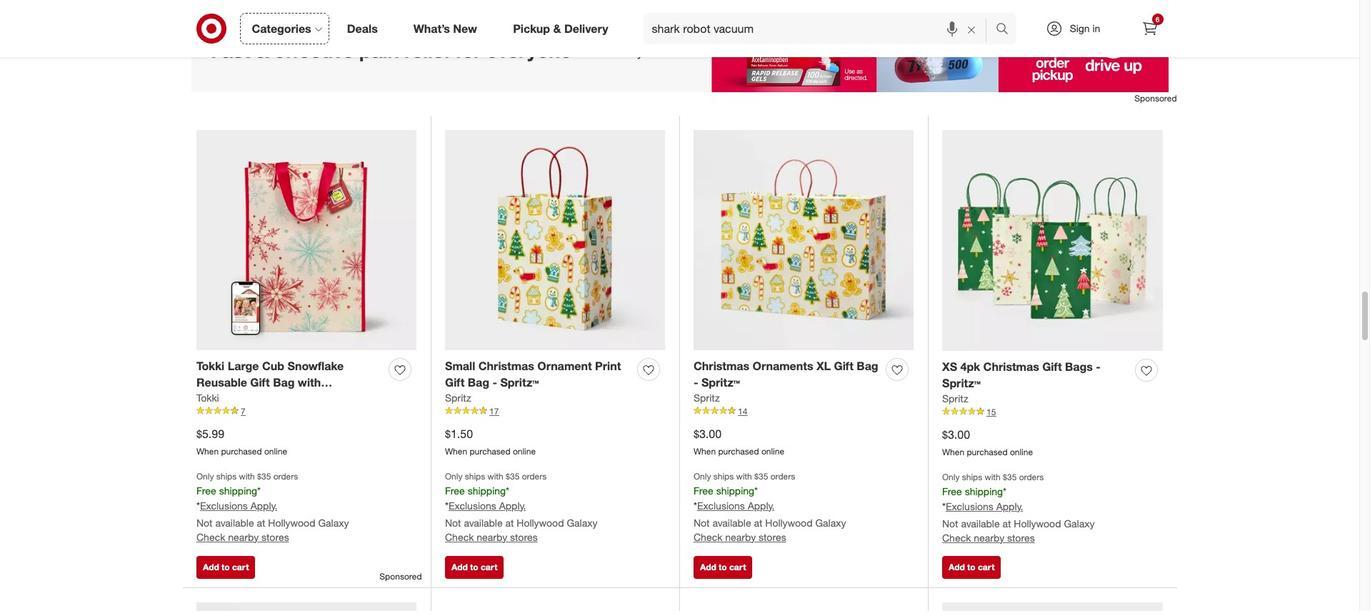 Task type: describe. For each thing, give the bounding box(es) containing it.
add for christmas ornaments xl gift bag - spritz™
[[700, 562, 717, 573]]

nearby for xs 4pk christmas gift bags - spritz™
[[974, 531, 1005, 544]]

purchased for small christmas ornament print gift bag - spritz™
[[470, 446, 511, 457]]

card
[[283, 392, 310, 406]]

0 vertical spatial sponsored
[[1135, 93, 1178, 104]]

orders up free shipping * * exclusions apply. not available at hollywood galaxy check nearby stores
[[274, 471, 298, 481]]

only ships with $35 orders free shipping * * exclusions apply. not available at hollywood galaxy check nearby stores for christmas
[[445, 471, 598, 543]]

when for xs 4pk christmas gift bags - spritz™
[[943, 447, 965, 457]]

not inside free shipping * * exclusions apply. not available at hollywood galaxy check nearby stores
[[197, 516, 213, 529]]

spritz™ for christmas ornaments xl gift bag - spritz™
[[702, 375, 741, 390]]

check nearby stores button for christmas ornaments xl gift bag - spritz™
[[694, 530, 787, 544]]

small christmas ornament print gift bag - spritz™ link
[[445, 358, 632, 391]]

spritz link for xs 4pk christmas gift bags - spritz™
[[943, 392, 969, 406]]

cart for xs 4pk christmas gift bags - spritz™
[[978, 562, 995, 573]]

stores for christmas ornaments xl gift bag - spritz™
[[759, 531, 787, 543]]

not for xs 4pk christmas gift bags - spritz™
[[943, 517, 959, 529]]

$1.50 when purchased online
[[445, 427, 536, 457]]

apply. for xs 4pk christmas gift bags - spritz™
[[997, 500, 1024, 512]]

shipping for xs 4pk christmas gift bags - spritz™
[[965, 485, 1004, 497]]

advertisement region
[[183, 11, 1178, 92]]

to for tokki large cub snowflake reusable gift bag with evergreeting card
[[222, 562, 230, 573]]

bag inside tokki large cub snowflake reusable gift bag with evergreeting card
[[273, 375, 295, 390]]

deals link
[[335, 13, 396, 44]]

nearby for christmas ornaments xl gift bag - spritz™
[[726, 531, 756, 543]]

categories link
[[240, 13, 329, 44]]

small christmas ornament print gift bag - spritz™
[[445, 359, 621, 390]]

search
[[990, 23, 1024, 37]]

cart for small christmas ornament print gift bag - spritz™
[[481, 562, 498, 573]]

hollywood for christmas ornaments xl gift bag - spritz™
[[766, 516, 813, 529]]

when for christmas ornaments xl gift bag - spritz™
[[694, 446, 716, 457]]

add for xs 4pk christmas gift bags - spritz™
[[949, 562, 965, 573]]

online for christmas
[[1011, 447, 1034, 457]]

sign in link
[[1034, 13, 1123, 44]]

add to cart button for small christmas ornament print gift bag - spritz™
[[445, 556, 504, 579]]

pickup & delivery link
[[501, 13, 627, 44]]

exclusions apply. button for xs 4pk christmas gift bags - spritz™
[[946, 499, 1024, 514]]

galaxy for xs 4pk christmas gift bags - spritz™
[[1065, 517, 1095, 529]]

add to cart button for tokki large cub snowflake reusable gift bag with evergreeting card
[[197, 556, 255, 579]]

christmas inside small christmas ornament print gift bag - spritz™
[[479, 359, 535, 373]]

4pk
[[961, 360, 981, 374]]

new
[[453, 21, 478, 35]]

$5.99 when purchased online
[[197, 427, 287, 457]]

exclusions for christmas ornaments xl gift bag - spritz™
[[698, 499, 745, 512]]

$1.50
[[445, 427, 473, 441]]

delivery
[[565, 21, 609, 35]]

spritz™ for xs 4pk christmas gift bags - spritz™
[[943, 376, 981, 390]]

check inside free shipping * * exclusions apply. not available at hollywood galaxy check nearby stores
[[197, 531, 225, 543]]

$5.99
[[197, 427, 224, 441]]

check for christmas ornaments xl gift bag - spritz™
[[694, 531, 723, 543]]

galaxy for small christmas ornament print gift bag - spritz™
[[567, 516, 598, 529]]

6
[[1156, 15, 1160, 24]]

with inside tokki large cub snowflake reusable gift bag with evergreeting card
[[298, 375, 321, 390]]

tokki for tokki
[[197, 392, 219, 404]]

stores for small christmas ornament print gift bag - spritz™
[[510, 531, 538, 543]]

ships for xs 4pk christmas gift bags - spritz™
[[963, 471, 983, 482]]

add to cart button for christmas ornaments xl gift bag - spritz™
[[694, 556, 753, 579]]

search button
[[990, 13, 1024, 47]]

galaxy inside free shipping * * exclusions apply. not available at hollywood galaxy check nearby stores
[[318, 516, 349, 529]]

14 link
[[694, 405, 914, 418]]

available for xs 4pk christmas gift bags - spritz™
[[962, 517, 1000, 529]]

at for small christmas ornament print gift bag - spritz™
[[506, 516, 514, 529]]

gift inside small christmas ornament print gift bag - spritz™
[[445, 375, 465, 390]]

gift inside christmas ornaments xl gift bag - spritz™
[[835, 359, 854, 373]]

exclusions for xs 4pk christmas gift bags - spritz™
[[946, 500, 994, 512]]

deals
[[347, 21, 378, 35]]

add to cart button for xs 4pk christmas gift bags - spritz™
[[943, 556, 1002, 579]]

xs
[[943, 360, 958, 374]]

xl
[[817, 359, 831, 373]]

ornament
[[538, 359, 592, 373]]

print
[[595, 359, 621, 373]]

add for tokki large cub snowflake reusable gift bag with evergreeting card
[[203, 562, 219, 573]]

free for xs 4pk christmas gift bags - spritz™
[[943, 485, 963, 497]]

only ships with $35 orders free shipping * * exclusions apply. not available at hollywood galaxy check nearby stores for ornaments
[[694, 471, 847, 543]]

what's new
[[414, 21, 478, 35]]

sign
[[1070, 22, 1090, 34]]

to for christmas ornaments xl gift bag - spritz™
[[719, 562, 727, 573]]

spritz for xs 4pk christmas gift bags - spritz™
[[943, 392, 969, 404]]

tokki link
[[197, 391, 219, 405]]

ornaments
[[753, 359, 814, 373]]

$35 for small christmas ornament print gift bag - spritz™
[[506, 471, 520, 481]]

galaxy for christmas ornaments xl gift bag - spritz™
[[816, 516, 847, 529]]

check nearby stores button for xs 4pk christmas gift bags - spritz™
[[943, 531, 1035, 545]]

ships for small christmas ornament print gift bag - spritz™
[[465, 471, 486, 481]]

available inside free shipping * * exclusions apply. not available at hollywood galaxy check nearby stores
[[215, 516, 254, 529]]

free shipping * * exclusions apply. not available at hollywood galaxy check nearby stores
[[197, 484, 349, 543]]

spritz™ inside small christmas ornament print gift bag - spritz™
[[501, 375, 539, 390]]

check nearby stores button for tokki large cub snowflake reusable gift bag with evergreeting card
[[197, 530, 289, 544]]

add to cart for small christmas ornament print gift bag - spritz™
[[452, 562, 498, 573]]

15
[[987, 407, 997, 417]]

gift inside xs 4pk christmas gift bags - spritz™
[[1043, 360, 1063, 374]]

only for small christmas ornament print gift bag - spritz™
[[445, 471, 463, 481]]

exclusions apply. button for tokki large cub snowflake reusable gift bag with evergreeting card
[[200, 499, 278, 513]]

tokki large cub snowflake reusable gift bag with evergreeting card link
[[197, 358, 383, 406]]

pickup
[[513, 21, 550, 35]]

with down $5.99 when purchased online
[[239, 471, 255, 481]]

apply. for christmas ornaments xl gift bag - spritz™
[[748, 499, 775, 512]]

purchased for christmas ornaments xl gift bag - spritz™
[[719, 446, 760, 457]]

hollywood for small christmas ornament print gift bag - spritz™
[[517, 516, 564, 529]]

shipping for christmas ornaments xl gift bag - spritz™
[[717, 484, 755, 497]]

to for xs 4pk christmas gift bags - spritz™
[[968, 562, 976, 573]]



Task type: locate. For each thing, give the bounding box(es) containing it.
free for christmas ornaments xl gift bag - spritz™
[[694, 484, 714, 497]]

2 tokki from the top
[[197, 392, 219, 404]]

xs 4pk christmas gift bags - spritz™ link
[[943, 359, 1130, 392]]

0 horizontal spatial christmas
[[479, 359, 535, 373]]

2 to from the left
[[470, 562, 479, 573]]

when for small christmas ornament print gift bag - spritz™
[[445, 446, 468, 457]]

ships for christmas ornaments xl gift bag - spritz™
[[714, 471, 734, 481]]

orders for christmas ornaments xl gift bag - spritz™
[[771, 471, 796, 481]]

6 link
[[1135, 13, 1166, 44]]

tokki for tokki large cub snowflake reusable gift bag with evergreeting card
[[197, 359, 225, 373]]

bag
[[857, 359, 879, 373], [273, 375, 295, 390], [468, 375, 490, 390]]

with
[[298, 375, 321, 390], [239, 471, 255, 481], [488, 471, 504, 481], [737, 471, 753, 481], [985, 471, 1001, 482]]

check for small christmas ornament print gift bag - spritz™
[[445, 531, 474, 543]]

2 horizontal spatial -
[[1097, 360, 1101, 374]]

spritz for christmas ornaments xl gift bag - spritz™
[[694, 392, 720, 404]]

2 add to cart button from the left
[[445, 556, 504, 579]]

ships
[[216, 471, 237, 481], [465, 471, 486, 481], [714, 471, 734, 481], [963, 471, 983, 482]]

3 add from the left
[[700, 562, 717, 573]]

What can we help you find? suggestions appear below search field
[[644, 13, 1000, 44]]

what's
[[414, 21, 450, 35]]

when inside $1.50 when purchased online
[[445, 446, 468, 457]]

pickup & delivery
[[513, 21, 609, 35]]

- for xs 4pk christmas gift bags - spritz™
[[1097, 360, 1101, 374]]

1 vertical spatial sponsored
[[380, 571, 422, 582]]

tokki down reusable
[[197, 392, 219, 404]]

available
[[215, 516, 254, 529], [464, 516, 503, 529], [713, 516, 752, 529], [962, 517, 1000, 529]]

0 horizontal spatial -
[[493, 375, 498, 390]]

purchased
[[221, 446, 262, 457], [470, 446, 511, 457], [719, 446, 760, 457], [967, 447, 1008, 457]]

1 add from the left
[[203, 562, 219, 573]]

gift down small
[[445, 375, 465, 390]]

14
[[738, 406, 748, 417]]

1 horizontal spatial bag
[[468, 375, 490, 390]]

apply. for small christmas ornament print gift bag - spritz™
[[499, 499, 526, 512]]

orders down $1.50 when purchased online
[[522, 471, 547, 481]]

1 horizontal spatial $3.00 when purchased online
[[943, 427, 1034, 457]]

$35 for xs 4pk christmas gift bags - spritz™
[[1004, 471, 1017, 482]]

with down $1.50 when purchased online
[[488, 471, 504, 481]]

online
[[264, 446, 287, 457], [513, 446, 536, 457], [762, 446, 785, 457], [1011, 447, 1034, 457]]

purchased for xs 4pk christmas gift bags - spritz™
[[967, 447, 1008, 457]]

assorted small gift bags 4pk - spritz™ image
[[197, 602, 417, 611], [197, 602, 417, 611]]

shipping
[[219, 484, 257, 497], [468, 484, 506, 497], [717, 484, 755, 497], [965, 485, 1004, 497]]

1 vertical spatial tokki
[[197, 392, 219, 404]]

- inside christmas ornaments xl gift bag - spritz™
[[694, 375, 699, 390]]

free
[[197, 484, 216, 497], [445, 484, 465, 497], [694, 484, 714, 497], [943, 485, 963, 497]]

spritz for small christmas ornament print gift bag - spritz™
[[445, 392, 472, 404]]

hollywood for xs 4pk christmas gift bags - spritz™
[[1015, 517, 1062, 529]]

cub
[[262, 359, 285, 373]]

cart for christmas ornaments xl gift bag - spritz™
[[730, 562, 746, 573]]

small christmas ornament print gift bag - spritz™ image
[[445, 130, 665, 350], [445, 130, 665, 350]]

1 horizontal spatial $3.00
[[943, 427, 971, 442]]

1 horizontal spatial -
[[694, 375, 699, 390]]

$35
[[257, 471, 271, 481], [506, 471, 520, 481], [755, 471, 769, 481], [1004, 471, 1017, 482]]

evergreeting
[[197, 392, 280, 406]]

orders down "15" link
[[1020, 471, 1045, 482]]

purchased inside $1.50 when purchased online
[[470, 446, 511, 457]]

purchased down $1.50
[[470, 446, 511, 457]]

2 horizontal spatial spritz link
[[943, 392, 969, 406]]

to
[[222, 562, 230, 573], [470, 562, 479, 573], [719, 562, 727, 573], [968, 562, 976, 573]]

when
[[197, 446, 219, 457], [445, 446, 468, 457], [694, 446, 716, 457], [943, 447, 965, 457]]

0 vertical spatial tokki
[[197, 359, 225, 373]]

0 horizontal spatial only ships with $35 orders free shipping * * exclusions apply. not available at hollywood galaxy check nearby stores
[[445, 471, 598, 543]]

1 horizontal spatial sponsored
[[1135, 93, 1178, 104]]

bag inside christmas ornaments xl gift bag - spritz™
[[857, 359, 879, 373]]

17 link
[[445, 405, 665, 418]]

online down 14 link
[[762, 446, 785, 457]]

check nearby stores button for small christmas ornament print gift bag - spritz™
[[445, 530, 538, 544]]

2 add to cart from the left
[[452, 562, 498, 573]]

check nearby stores button
[[197, 530, 289, 544], [445, 530, 538, 544], [694, 530, 787, 544], [943, 531, 1035, 545]]

categories
[[252, 21, 311, 35]]

1 cart from the left
[[232, 562, 249, 573]]

small
[[445, 359, 476, 373]]

exclusions apply. button
[[200, 499, 278, 513], [449, 499, 526, 513], [698, 499, 775, 513], [946, 499, 1024, 514]]

purchased up only ships with $35 orders
[[221, 446, 262, 457]]

at inside free shipping * * exclusions apply. not available at hollywood galaxy check nearby stores
[[257, 516, 266, 529]]

$3.00 for christmas ornaments xl gift bag - spritz™
[[694, 427, 722, 441]]

0 horizontal spatial $3.00
[[694, 427, 722, 441]]

7
[[241, 406, 246, 417]]

christmas right 4pk at the right bottom
[[984, 360, 1040, 374]]

to for small christmas ornament print gift bag - spritz™
[[470, 562, 479, 573]]

1 horizontal spatial christmas
[[694, 359, 750, 373]]

exclusions apply. button for christmas ornaments xl gift bag - spritz™
[[698, 499, 775, 513]]

- inside xs 4pk christmas gift bags - spritz™
[[1097, 360, 1101, 374]]

only for xs 4pk christmas gift bags - spritz™
[[943, 471, 960, 482]]

available for christmas ornaments xl gift bag - spritz™
[[713, 516, 752, 529]]

4 to from the left
[[968, 562, 976, 573]]

$3.00 when purchased online
[[694, 427, 785, 457], [943, 427, 1034, 457]]

christmas inside xs 4pk christmas gift bags - spritz™
[[984, 360, 1040, 374]]

exclusions inside free shipping * * exclusions apply. not available at hollywood galaxy check nearby stores
[[200, 499, 248, 512]]

$3.00 for xs 4pk christmas gift bags - spritz™
[[943, 427, 971, 442]]

online for xl
[[762, 446, 785, 457]]

purchased down 14
[[719, 446, 760, 457]]

stores for xs 4pk christmas gift bags - spritz™
[[1008, 531, 1035, 544]]

purchased for tokki large cub snowflake reusable gift bag with evergreeting card
[[221, 446, 262, 457]]

orders for xs 4pk christmas gift bags - spritz™
[[1020, 471, 1045, 482]]

$35 for christmas ornaments xl gift bag - spritz™
[[755, 471, 769, 481]]

check
[[197, 531, 225, 543], [445, 531, 474, 543], [694, 531, 723, 543], [943, 531, 972, 544]]

christmas ornaments xl gift bag - spritz™ link
[[694, 358, 881, 391]]

3 add to cart from the left
[[700, 562, 746, 573]]

gift left bags
[[1043, 360, 1063, 374]]

stores
[[262, 531, 289, 543], [510, 531, 538, 543], [759, 531, 787, 543], [1008, 531, 1035, 544]]

with down the 15
[[985, 471, 1001, 482]]

shipping inside free shipping * * exclusions apply. not available at hollywood galaxy check nearby stores
[[219, 484, 257, 497]]

spritz link for small christmas ornament print gift bag - spritz™
[[445, 391, 472, 405]]

not
[[197, 516, 213, 529], [445, 516, 461, 529], [694, 516, 710, 529], [943, 517, 959, 529]]

online down 17 link
[[513, 446, 536, 457]]

spritz™ inside christmas ornaments xl gift bag - spritz™
[[702, 375, 741, 390]]

gift right xl
[[835, 359, 854, 373]]

tokki
[[197, 359, 225, 373], [197, 392, 219, 404]]

$3.00 when purchased online down 14
[[694, 427, 785, 457]]

online down "15" link
[[1011, 447, 1034, 457]]

christmas ornaments xl gift bag - spritz™
[[694, 359, 879, 390]]

1 tokki from the top
[[197, 359, 225, 373]]

christmas
[[479, 359, 535, 373], [694, 359, 750, 373], [984, 360, 1040, 374]]

snowflake
[[288, 359, 344, 373]]

not for christmas ornaments xl gift bag - spritz™
[[694, 516, 710, 529]]

sign in
[[1070, 22, 1101, 34]]

at for christmas ornaments xl gift bag - spritz™
[[754, 516, 763, 529]]

sponsored
[[1135, 93, 1178, 104], [380, 571, 422, 582]]

christmas right small
[[479, 359, 535, 373]]

with for small christmas ornament print gift bag - spritz™
[[488, 471, 504, 481]]

online for cub
[[264, 446, 287, 457]]

1 horizontal spatial spritz link
[[694, 391, 720, 405]]

2 horizontal spatial only ships with $35 orders free shipping * * exclusions apply. not available at hollywood galaxy check nearby stores
[[943, 471, 1095, 544]]

orders for small christmas ornament print gift bag - spritz™
[[522, 471, 547, 481]]

spritz
[[445, 392, 472, 404], [694, 392, 720, 404], [943, 392, 969, 404]]

christmas inside christmas ornaments xl gift bag - spritz™
[[694, 359, 750, 373]]

add to cart for christmas ornaments xl gift bag - spritz™
[[700, 562, 746, 573]]

hollywood inside free shipping * * exclusions apply. not available at hollywood galaxy check nearby stores
[[268, 516, 316, 529]]

bag down cub
[[273, 375, 295, 390]]

tokki large cub snowflake reusable gift bag with evergreeting card
[[197, 359, 344, 406]]

tokki large cub snowflake reusable gift bag with evergreeting card image
[[197, 130, 417, 350], [197, 130, 417, 350]]

spritz link for christmas ornaments xl gift bag - spritz™
[[694, 391, 720, 405]]

*
[[257, 484, 261, 497], [506, 484, 510, 497], [755, 484, 758, 497], [1004, 485, 1007, 497], [197, 499, 200, 512], [445, 499, 449, 512], [694, 499, 698, 512], [943, 500, 946, 512]]

- inside small christmas ornament print gift bag - spritz™
[[493, 375, 498, 390]]

gift down cub
[[250, 375, 270, 390]]

2 horizontal spatial spritz
[[943, 392, 969, 404]]

with down 14
[[737, 471, 753, 481]]

nearby for small christmas ornament print gift bag - spritz™
[[477, 531, 508, 543]]

apply.
[[251, 499, 278, 512], [499, 499, 526, 512], [748, 499, 775, 512], [997, 500, 1024, 512]]

1 to from the left
[[222, 562, 230, 573]]

reusable
[[197, 375, 247, 390]]

2 horizontal spatial christmas
[[984, 360, 1040, 374]]

xs 4pk christmas gift bags - spritz™
[[943, 360, 1101, 390]]

$3.00 when purchased online down the 15
[[943, 427, 1034, 457]]

1 horizontal spatial spritz™
[[702, 375, 741, 390]]

purchased inside $5.99 when purchased online
[[221, 446, 262, 457]]

bag right xl
[[857, 359, 879, 373]]

1 horizontal spatial only ships with $35 orders free shipping * * exclusions apply. not available at hollywood galaxy check nearby stores
[[694, 471, 847, 543]]

only ships with $35 orders free shipping * * exclusions apply. not available at hollywood galaxy check nearby stores for 4pk
[[943, 471, 1095, 544]]

nearby inside free shipping * * exclusions apply. not available at hollywood galaxy check nearby stores
[[228, 531, 259, 543]]

-
[[1097, 360, 1101, 374], [493, 375, 498, 390], [694, 375, 699, 390]]

4 add to cart button from the left
[[943, 556, 1002, 579]]

not for small christmas ornament print gift bag - spritz™
[[445, 516, 461, 529]]

exclusions
[[200, 499, 248, 512], [449, 499, 497, 512], [698, 499, 745, 512], [946, 500, 994, 512]]

4 add from the left
[[949, 562, 965, 573]]

only for christmas ornaments xl gift bag - spritz™
[[694, 471, 712, 481]]

when inside $5.99 when purchased online
[[197, 446, 219, 457]]

bag down small
[[468, 375, 490, 390]]

online for ornament
[[513, 446, 536, 457]]

3 to from the left
[[719, 562, 727, 573]]

tokki up reusable
[[197, 359, 225, 373]]

when for tokki large cub snowflake reusable gift bag with evergreeting card
[[197, 446, 219, 457]]

add to cart for xs 4pk christmas gift bags - spritz™
[[949, 562, 995, 573]]

in
[[1093, 22, 1101, 34]]

stores inside free shipping * * exclusions apply. not available at hollywood galaxy check nearby stores
[[262, 531, 289, 543]]

add to cart
[[203, 562, 249, 573], [452, 562, 498, 573], [700, 562, 746, 573], [949, 562, 995, 573]]

spritz™ inside xs 4pk christmas gift bags - spritz™
[[943, 376, 981, 390]]

spritz™ down 4pk at the right bottom
[[943, 376, 981, 390]]

online inside $5.99 when purchased online
[[264, 446, 287, 457]]

$3.00
[[694, 427, 722, 441], [943, 427, 971, 442]]

christmas ornaments xl gift bag - spritz™ image
[[694, 130, 914, 350], [694, 130, 914, 350]]

exclusions apply. button for small christmas ornament print gift bag - spritz™
[[449, 499, 526, 513]]

check for xs 4pk christmas gift bags - spritz™
[[943, 531, 972, 544]]

purchased down the 15
[[967, 447, 1008, 457]]

with for christmas ornaments xl gift bag - spritz™
[[737, 471, 753, 481]]

only
[[197, 471, 214, 481], [445, 471, 463, 481], [694, 471, 712, 481], [943, 471, 960, 482]]

- for christmas ornaments xl gift bag - spritz™
[[694, 375, 699, 390]]

free for small christmas ornament print gift bag - spritz™
[[445, 484, 465, 497]]

1 horizontal spatial spritz
[[694, 392, 720, 404]]

cart
[[232, 562, 249, 573], [481, 562, 498, 573], [730, 562, 746, 573], [978, 562, 995, 573]]

spritz link
[[445, 391, 472, 405], [694, 391, 720, 405], [943, 392, 969, 406]]

with for xs 4pk christmas gift bags - spritz™
[[985, 471, 1001, 482]]

apply. inside free shipping * * exclusions apply. not available at hollywood galaxy check nearby stores
[[251, 499, 278, 512]]

bags
[[1066, 360, 1094, 374]]

&
[[554, 21, 561, 35]]

christmas tree medium gift bag - spritz™ image
[[943, 602, 1164, 611], [943, 602, 1164, 611]]

0 horizontal spatial bag
[[273, 375, 295, 390]]

0 horizontal spatial $3.00 when purchased online
[[694, 427, 785, 457]]

bag inside small christmas ornament print gift bag - spritz™
[[468, 375, 490, 390]]

only ships with $35 orders
[[197, 471, 298, 481]]

only ships with $35 orders free shipping * * exclusions apply. not available at hollywood galaxy check nearby stores
[[445, 471, 598, 543], [694, 471, 847, 543], [943, 471, 1095, 544]]

orders
[[274, 471, 298, 481], [522, 471, 547, 481], [771, 471, 796, 481], [1020, 471, 1045, 482]]

0 horizontal spatial spritz
[[445, 392, 472, 404]]

xs 4pk christmas gift bags - spritz™ image
[[943, 130, 1164, 351], [943, 130, 1164, 351]]

add for small christmas ornament print gift bag - spritz™
[[452, 562, 468, 573]]

1 add to cart from the left
[[203, 562, 249, 573]]

0 horizontal spatial spritz™
[[501, 375, 539, 390]]

add to cart button
[[197, 556, 255, 579], [445, 556, 504, 579], [694, 556, 753, 579], [943, 556, 1002, 579]]

$3.00 when purchased online for xs 4pk christmas gift bags - spritz™
[[943, 427, 1034, 457]]

$3.00 when purchased online for christmas ornaments xl gift bag - spritz™
[[694, 427, 785, 457]]

large
[[228, 359, 259, 373]]

with down snowflake on the left bottom
[[298, 375, 321, 390]]

2 add from the left
[[452, 562, 468, 573]]

17
[[490, 406, 499, 417]]

spritz™ up 14
[[702, 375, 741, 390]]

hollywood
[[268, 516, 316, 529], [517, 516, 564, 529], [766, 516, 813, 529], [1015, 517, 1062, 529]]

1 add to cart button from the left
[[197, 556, 255, 579]]

shipping for small christmas ornament print gift bag - spritz™
[[468, 484, 506, 497]]

spritz™
[[501, 375, 539, 390], [702, 375, 741, 390], [943, 376, 981, 390]]

3 cart from the left
[[730, 562, 746, 573]]

nearby
[[228, 531, 259, 543], [477, 531, 508, 543], [726, 531, 756, 543], [974, 531, 1005, 544]]

christmas up 14
[[694, 359, 750, 373]]

available for small christmas ornament print gift bag - spritz™
[[464, 516, 503, 529]]

15 link
[[943, 406, 1164, 418]]

4 add to cart from the left
[[949, 562, 995, 573]]

gift inside tokki large cub snowflake reusable gift bag with evergreeting card
[[250, 375, 270, 390]]

2 horizontal spatial spritz™
[[943, 376, 981, 390]]

3 add to cart button from the left
[[694, 556, 753, 579]]

at for xs 4pk christmas gift bags - spritz™
[[1003, 517, 1012, 529]]

cart for tokki large cub snowflake reusable gift bag with evergreeting card
[[232, 562, 249, 573]]

tokki inside tokki large cub snowflake reusable gift bag with evergreeting card
[[197, 359, 225, 373]]

free inside free shipping * * exclusions apply. not available at hollywood galaxy check nearby stores
[[197, 484, 216, 497]]

spritz™ up 17 link
[[501, 375, 539, 390]]

what's new link
[[402, 13, 495, 44]]

orders down 14 link
[[771, 471, 796, 481]]

7 link
[[197, 405, 417, 418]]

at
[[257, 516, 266, 529], [506, 516, 514, 529], [754, 516, 763, 529], [1003, 517, 1012, 529]]

add to cart for tokki large cub snowflake reusable gift bag with evergreeting card
[[203, 562, 249, 573]]

2 horizontal spatial bag
[[857, 359, 879, 373]]

4 cart from the left
[[978, 562, 995, 573]]

0 horizontal spatial sponsored
[[380, 571, 422, 582]]

online inside $1.50 when purchased online
[[513, 446, 536, 457]]

gift
[[835, 359, 854, 373], [1043, 360, 1063, 374], [250, 375, 270, 390], [445, 375, 465, 390]]

galaxy
[[318, 516, 349, 529], [567, 516, 598, 529], [816, 516, 847, 529], [1065, 517, 1095, 529]]

online up only ships with $35 orders
[[264, 446, 287, 457]]

add
[[203, 562, 219, 573], [452, 562, 468, 573], [700, 562, 717, 573], [949, 562, 965, 573]]

0 horizontal spatial spritz link
[[445, 391, 472, 405]]

2 cart from the left
[[481, 562, 498, 573]]



Task type: vqa. For each thing, say whether or not it's contained in the screenshot.
Add to cart button
yes



